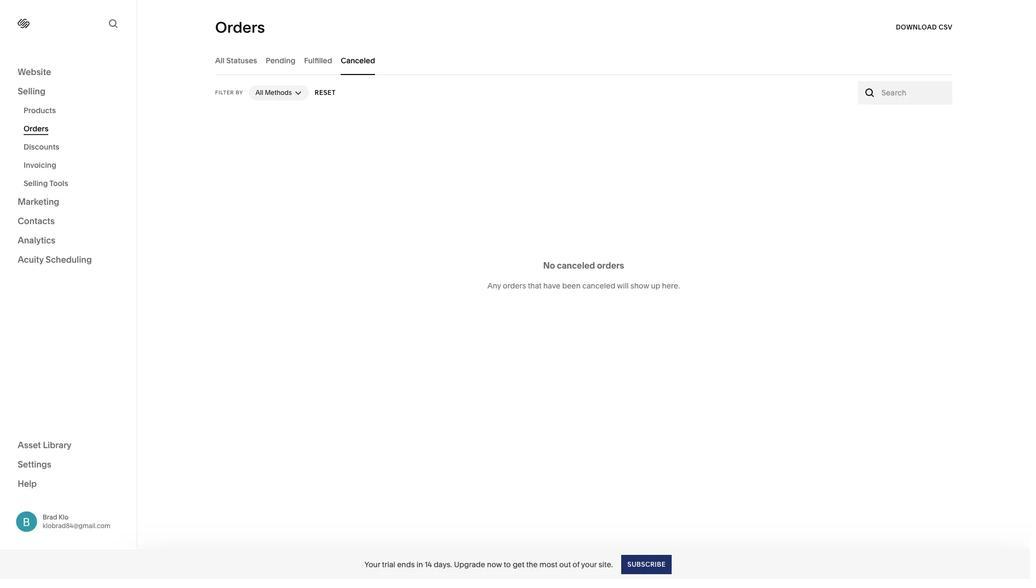 Task type: describe. For each thing, give the bounding box(es) containing it.
marketing
[[18, 196, 59, 207]]

canceled
[[341, 56, 375, 65]]

all methods
[[256, 89, 292, 97]]

discounts link
[[24, 138, 125, 156]]

invoicing
[[24, 160, 56, 170]]

asset
[[18, 440, 41, 451]]

1 vertical spatial orders
[[24, 124, 49, 134]]

the
[[526, 560, 538, 570]]

acuity scheduling
[[18, 254, 92, 265]]

klobrad84@gmail.com
[[43, 522, 111, 530]]

reset button
[[315, 83, 336, 103]]

get
[[513, 560, 525, 570]]

will
[[617, 281, 629, 291]]

your
[[365, 560, 380, 570]]

products link
[[24, 101, 125, 120]]

of
[[573, 560, 580, 570]]

canceled button
[[341, 46, 375, 75]]

settings
[[18, 459, 51, 470]]

subscribe
[[628, 561, 666, 569]]

out
[[559, 560, 571, 570]]

discounts
[[24, 142, 59, 152]]

fulfilled button
[[304, 46, 332, 75]]

in
[[417, 560, 423, 570]]

14
[[425, 560, 432, 570]]

products
[[24, 106, 56, 115]]

now
[[487, 560, 502, 570]]

reset
[[315, 89, 336, 97]]

asset library
[[18, 440, 71, 451]]

download csv
[[896, 23, 953, 31]]

filter by
[[215, 90, 243, 96]]

download
[[896, 23, 937, 31]]

to
[[504, 560, 511, 570]]

0 horizontal spatial orders
[[503, 281, 526, 291]]

0 vertical spatial canceled
[[557, 260, 595, 271]]

all for all statuses
[[215, 56, 225, 65]]

invoicing link
[[24, 156, 125, 174]]

acuity
[[18, 254, 44, 265]]

asset library link
[[18, 439, 119, 452]]

acuity scheduling link
[[18, 254, 119, 267]]

that
[[528, 281, 542, 291]]

filter
[[215, 90, 234, 96]]

1 horizontal spatial orders
[[597, 260, 624, 271]]

trial
[[382, 560, 395, 570]]

been
[[562, 281, 581, 291]]



Task type: locate. For each thing, give the bounding box(es) containing it.
pending button
[[266, 46, 296, 75]]

contacts
[[18, 216, 55, 226]]

orders link
[[24, 120, 125, 138]]

canceled left will
[[582, 281, 616, 291]]

all for all methods
[[256, 89, 263, 97]]

0 horizontal spatial all
[[215, 56, 225, 65]]

orders down products
[[24, 124, 49, 134]]

settings link
[[18, 459, 119, 471]]

0 vertical spatial orders
[[597, 260, 624, 271]]

selling inside 'link'
[[24, 179, 48, 188]]

site.
[[599, 560, 613, 570]]

orders up statuses
[[215, 18, 265, 36]]

website link
[[18, 66, 119, 79]]

canceled
[[557, 260, 595, 271], [582, 281, 616, 291]]

Search field
[[882, 87, 947, 99]]

selling up the marketing
[[24, 179, 48, 188]]

canceled up been
[[557, 260, 595, 271]]

show
[[631, 281, 649, 291]]

tab list
[[215, 46, 953, 75]]

library
[[43, 440, 71, 451]]

selling for selling
[[18, 86, 45, 97]]

selling down the website
[[18, 86, 45, 97]]

selling tools link
[[24, 174, 125, 193]]

1 horizontal spatial all
[[256, 89, 263, 97]]

by
[[236, 90, 243, 96]]

0 vertical spatial all
[[215, 56, 225, 65]]

1 vertical spatial orders
[[503, 281, 526, 291]]

0 vertical spatial orders
[[215, 18, 265, 36]]

brad
[[43, 513, 57, 522]]

0 vertical spatial selling
[[18, 86, 45, 97]]

statuses
[[226, 56, 257, 65]]

tab list containing all statuses
[[215, 46, 953, 75]]

all statuses button
[[215, 46, 257, 75]]

selling link
[[18, 85, 119, 98]]

scheduling
[[46, 254, 92, 265]]

fulfilled
[[304, 56, 332, 65]]

subscribe button
[[622, 555, 672, 575]]

all inside tab list
[[215, 56, 225, 65]]

download csv button
[[896, 18, 953, 37]]

selling
[[18, 86, 45, 97], [24, 179, 48, 188]]

1 vertical spatial canceled
[[582, 281, 616, 291]]

orders
[[215, 18, 265, 36], [24, 124, 49, 134]]

orders up will
[[597, 260, 624, 271]]

here.
[[662, 281, 680, 291]]

methods
[[265, 89, 292, 97]]

orders
[[597, 260, 624, 271], [503, 281, 526, 291]]

up
[[651, 281, 660, 291]]

help
[[18, 478, 37, 489]]

most
[[540, 560, 558, 570]]

analytics link
[[18, 235, 119, 247]]

tools
[[49, 179, 68, 188]]

all
[[215, 56, 225, 65], [256, 89, 263, 97]]

klo
[[59, 513, 68, 522]]

1 vertical spatial all
[[256, 89, 263, 97]]

pending
[[266, 56, 296, 65]]

your trial ends in 14 days. upgrade now to get the most out of your site.
[[365, 560, 613, 570]]

your
[[581, 560, 597, 570]]

no
[[543, 260, 555, 271]]

brad klo klobrad84@gmail.com
[[43, 513, 111, 530]]

analytics
[[18, 235, 55, 246]]

selling for selling tools
[[24, 179, 48, 188]]

any orders that have been canceled will show up here.
[[488, 281, 680, 291]]

no canceled orders
[[543, 260, 624, 271]]

ends
[[397, 560, 415, 570]]

selling tools
[[24, 179, 68, 188]]

all methods button
[[249, 85, 309, 100]]

website
[[18, 67, 51, 77]]

help link
[[18, 478, 37, 490]]

all left "methods"
[[256, 89, 263, 97]]

0 horizontal spatial orders
[[24, 124, 49, 134]]

contacts link
[[18, 215, 119, 228]]

csv
[[939, 23, 953, 31]]

days.
[[434, 560, 452, 570]]

upgrade
[[454, 560, 485, 570]]

all statuses
[[215, 56, 257, 65]]

1 vertical spatial selling
[[24, 179, 48, 188]]

any
[[488, 281, 501, 291]]

1 horizontal spatial orders
[[215, 18, 265, 36]]

marketing link
[[18, 196, 119, 209]]

all left statuses
[[215, 56, 225, 65]]

orders right the any
[[503, 281, 526, 291]]

have
[[543, 281, 561, 291]]



Task type: vqa. For each thing, say whether or not it's contained in the screenshot.
3rd icon from left
no



